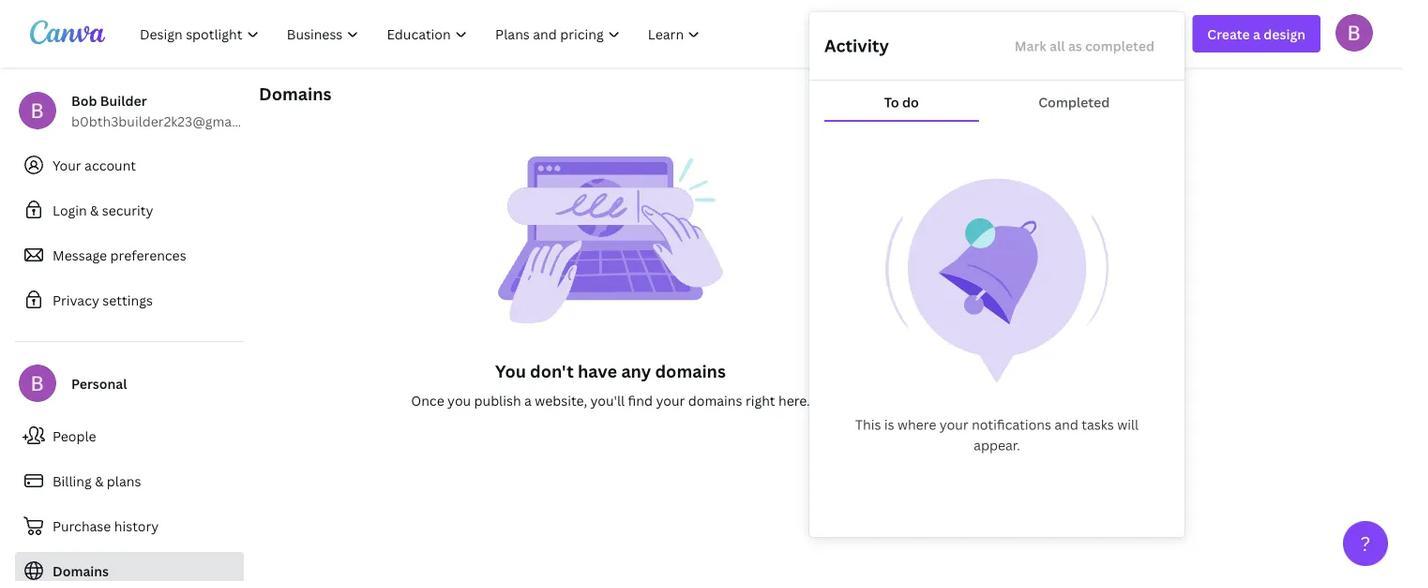 Task type: vqa. For each thing, say whether or not it's contained in the screenshot.
Find
yes



Task type: describe. For each thing, give the bounding box(es) containing it.
1 vertical spatial domains
[[688, 392, 743, 410]]

mark all as completed button
[[1000, 27, 1170, 65]]

this
[[856, 416, 881, 434]]

activity
[[825, 34, 889, 57]]

will
[[1118, 416, 1139, 434]]

builder
[[100, 91, 147, 109]]

login & security link
[[15, 191, 244, 229]]

bob
[[71, 91, 97, 109]]

do
[[903, 93, 919, 111]]

notifications
[[972, 416, 1052, 434]]

as
[[1069, 37, 1083, 55]]

0 vertical spatial domains
[[259, 82, 332, 105]]

create a design button
[[1193, 15, 1321, 53]]

privacy
[[53, 291, 99, 309]]

design
[[1264, 25, 1306, 43]]

to do
[[884, 93, 919, 111]]

security
[[102, 201, 153, 219]]

website,
[[535, 392, 587, 410]]

billing & plans link
[[15, 463, 244, 500]]

login & security
[[53, 201, 153, 219]]

message
[[53, 246, 107, 264]]

domains inside domains link
[[53, 562, 109, 580]]

completed
[[1086, 37, 1155, 55]]

purchase history link
[[15, 508, 244, 545]]

completed
[[1039, 93, 1110, 111]]

plans
[[107, 472, 141, 490]]

create
[[1208, 25, 1250, 43]]

top level navigation element
[[128, 15, 716, 53]]

and
[[1055, 416, 1079, 434]]

a picture of a bell ringing. image
[[885, 178, 1110, 385]]

all
[[1050, 37, 1065, 55]]

your account link
[[15, 146, 244, 184]]

appear.
[[974, 437, 1021, 455]]

you'll
[[591, 392, 625, 410]]

account
[[85, 156, 136, 174]]

don't
[[530, 360, 574, 383]]



Task type: locate. For each thing, give the bounding box(es) containing it.
bob builder b0bth3builder2k23@gmail.com
[[71, 91, 270, 130]]

you
[[495, 360, 526, 383]]

a
[[1254, 25, 1261, 43], [525, 392, 532, 410]]

0 horizontal spatial your
[[656, 392, 685, 410]]

1 horizontal spatial a
[[1254, 25, 1261, 43]]

& left plans in the bottom of the page
[[95, 472, 104, 490]]

personal
[[71, 375, 127, 393]]

0 vertical spatial your
[[656, 392, 685, 410]]

0 horizontal spatial a
[[525, 392, 532, 410]]

&
[[90, 201, 99, 219], [95, 472, 104, 490]]

? button
[[1344, 522, 1389, 567]]

you
[[448, 392, 471, 410]]

create a design
[[1208, 25, 1306, 43]]

find
[[628, 392, 653, 410]]

?
[[1361, 531, 1371, 557]]

completed button
[[979, 84, 1170, 120]]

b0bth3builder2k23@gmail.com
[[71, 112, 270, 130]]

here.
[[779, 392, 810, 410]]

bob builder image
[[1336, 14, 1374, 51]]

1 vertical spatial &
[[95, 472, 104, 490]]

& for login
[[90, 201, 99, 219]]

purchase history
[[53, 517, 159, 535]]

privacy settings link
[[15, 281, 244, 319]]

people link
[[15, 418, 244, 455]]

is
[[885, 416, 895, 434]]

message preferences link
[[15, 236, 244, 274]]

a right publish
[[525, 392, 532, 410]]

to do button
[[825, 84, 979, 120]]

right
[[746, 392, 775, 410]]

your right where
[[940, 416, 969, 434]]

tasks
[[1082, 416, 1114, 434]]

your account
[[53, 156, 136, 174]]

purchase
[[53, 517, 111, 535]]

this is where your notifications and tasks will appear.
[[856, 416, 1139, 455]]

you don't have any domains once you publish a website, you'll find your domains right here.
[[411, 360, 810, 410]]

mark all as completed
[[1015, 37, 1155, 55]]

once
[[411, 392, 444, 410]]

have
[[578, 360, 617, 383]]

domains
[[655, 360, 726, 383], [688, 392, 743, 410]]

billing
[[53, 472, 92, 490]]

domains left right
[[688, 392, 743, 410]]

0 horizontal spatial domains
[[53, 562, 109, 580]]

1 horizontal spatial domains
[[259, 82, 332, 105]]

1 vertical spatial your
[[940, 416, 969, 434]]

1 horizontal spatial your
[[940, 416, 969, 434]]

settings
[[103, 291, 153, 309]]

1 vertical spatial domains
[[53, 562, 109, 580]]

& for billing
[[95, 472, 104, 490]]

1 vertical spatial a
[[525, 392, 532, 410]]

any
[[621, 360, 651, 383]]

preferences
[[110, 246, 186, 264]]

0 vertical spatial domains
[[655, 360, 726, 383]]

to
[[884, 93, 899, 111]]

your right find
[[656, 392, 685, 410]]

your inside you don't have any domains once you publish a website, you'll find your domains right here.
[[656, 392, 685, 410]]

your
[[53, 156, 81, 174]]

& right the login
[[90, 201, 99, 219]]

domains
[[259, 82, 332, 105], [53, 562, 109, 580]]

0 vertical spatial &
[[90, 201, 99, 219]]

history
[[114, 517, 159, 535]]

login
[[53, 201, 87, 219]]

your
[[656, 392, 685, 410], [940, 416, 969, 434]]

mark
[[1015, 37, 1047, 55]]

your inside this is where your notifications and tasks will appear.
[[940, 416, 969, 434]]

a inside you don't have any domains once you publish a website, you'll find your domains right here.
[[525, 392, 532, 410]]

domains right 'any'
[[655, 360, 726, 383]]

people
[[53, 427, 96, 445]]

publish
[[474, 392, 521, 410]]

message preferences
[[53, 246, 186, 264]]

where
[[898, 416, 937, 434]]

a left the design on the top of page
[[1254, 25, 1261, 43]]

domains link
[[15, 553, 244, 582]]

billing & plans
[[53, 472, 141, 490]]

privacy settings
[[53, 291, 153, 309]]

a inside dropdown button
[[1254, 25, 1261, 43]]

0 vertical spatial a
[[1254, 25, 1261, 43]]



